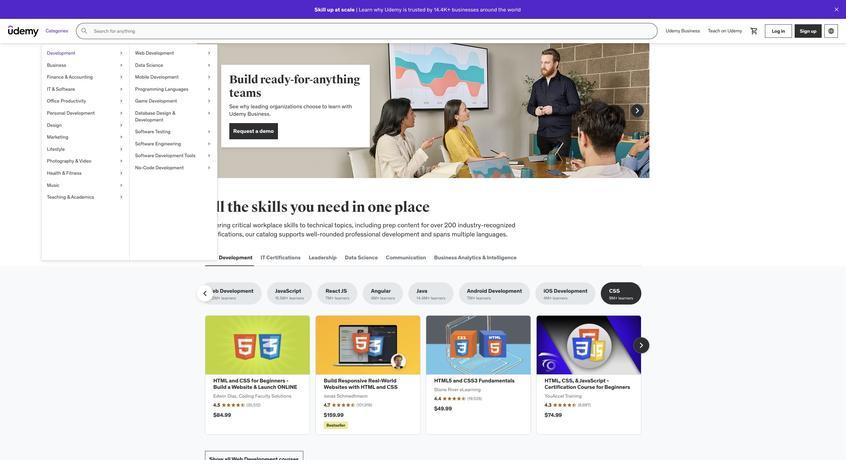 Task type: describe. For each thing, give the bounding box(es) containing it.
business analytics & intelligence
[[434, 254, 517, 261]]

data science button
[[344, 250, 379, 266]]

previous image
[[200, 289, 210, 299]]

lifestyle
[[47, 146, 65, 152]]

react js 7m+ learners
[[326, 288, 350, 301]]

demo
[[260, 128, 274, 135]]

css,
[[562, 378, 574, 385]]

prep
[[383, 221, 396, 229]]

design inside design link
[[47, 122, 62, 128]]

certifications
[[266, 254, 301, 261]]

health & fitness
[[47, 170, 82, 176]]

xsmall image for no-code development
[[206, 165, 212, 172]]

development inside the database design & development
[[135, 117, 163, 123]]

& inside html and css for beginners - build a website & launch online
[[254, 384, 257, 391]]

is
[[403, 6, 407, 13]]

database
[[135, 110, 155, 116]]

including
[[355, 221, 381, 229]]

xsmall image for software development tools
[[206, 153, 212, 159]]

& right teaching
[[67, 194, 70, 200]]

build responsive real-world websites with html and css link
[[324, 378, 398, 391]]

development link
[[42, 47, 129, 59]]

workplace
[[253, 221, 282, 229]]

and inside html and css for beginners - build a website & launch online
[[229, 378, 238, 385]]

xsmall image for marketing
[[119, 134, 124, 141]]

software for software testing
[[135, 129, 154, 135]]

xsmall image for photography & video
[[119, 158, 124, 165]]

science for data science 'link'
[[146, 62, 163, 68]]

it & software
[[47, 86, 75, 92]]

health & fitness link
[[42, 168, 129, 180]]

skill up at scale | learn why udemy is trusted by 14.4k+ businesses around the world
[[315, 6, 521, 13]]

sign up
[[800, 28, 817, 34]]

learners inside the javascript 15.5m+ learners
[[289, 296, 304, 301]]

4m+ inside angular 4m+ learners
[[371, 296, 379, 301]]

web development for web development link
[[135, 50, 174, 56]]

css3
[[464, 378, 478, 385]]

to inside covering critical workplace skills to technical topics, including prep content for over 200 industry-recognized certifications, our catalog supports well-rounded professional development and spans multiple languages.
[[300, 221, 306, 229]]

rounded
[[320, 230, 344, 238]]

7m+ for react js
[[326, 296, 334, 301]]

one
[[368, 199, 392, 216]]

up for skill
[[327, 6, 334, 13]]

with inside build ready-for-anything teams see why leading organizations choose to learn with udemy business.
[[342, 103, 352, 110]]

programming languages
[[135, 86, 188, 92]]

photography & video link
[[42, 156, 129, 168]]

development down software development tools link
[[156, 165, 184, 171]]

html and css for beginners - build a website & launch online
[[213, 378, 297, 391]]

teaching & academics
[[47, 194, 94, 200]]

development inside ios development 4m+ learners
[[554, 288, 588, 295]]

web for web development link
[[135, 50, 145, 56]]

organizations
[[270, 103, 302, 110]]

web development link
[[130, 47, 217, 59]]

learners inside ios development 4m+ learners
[[553, 296, 568, 301]]

and inside covering critical workplace skills to technical topics, including prep content for over 200 industry-recognized certifications, our catalog supports well-rounded professional development and spans multiple languages.
[[421, 230, 432, 238]]

place
[[395, 199, 430, 216]]

by
[[427, 6, 433, 13]]

leadership button
[[308, 250, 338, 266]]

ready-
[[260, 73, 294, 87]]

personal
[[47, 110, 65, 116]]

& inside the database design & development
[[172, 110, 175, 116]]

spans
[[433, 230, 450, 238]]

0 horizontal spatial in
[[352, 199, 365, 216]]

up for sign
[[811, 28, 817, 34]]

health
[[47, 170, 61, 176]]

xsmall image for web development
[[206, 50, 212, 57]]

multiple
[[452, 230, 475, 238]]

0 vertical spatial skills
[[251, 199, 288, 216]]

fitness
[[66, 170, 82, 176]]

world
[[508, 6, 521, 13]]

xsmall image for health & fitness
[[119, 170, 124, 177]]

udemy image
[[8, 25, 39, 37]]

well-
[[306, 230, 320, 238]]

database design & development
[[135, 110, 175, 123]]

development inside the android development 7m+ learners
[[488, 288, 522, 295]]

business for business analytics & intelligence
[[434, 254, 457, 261]]

learners inside the java 14.4m+ learners
[[431, 296, 446, 301]]

learners inside the android development 7m+ learners
[[476, 296, 491, 301]]

data science for data science 'link'
[[135, 62, 163, 68]]

teach on udemy
[[708, 28, 742, 34]]

14.4k+
[[434, 6, 451, 13]]

learn
[[329, 103, 341, 110]]

trusted
[[408, 6, 426, 13]]

css inside html and css for beginners - build a website & launch online
[[240, 378, 250, 385]]

it for it & software
[[47, 86, 51, 92]]

finance & accounting
[[47, 74, 93, 80]]

close image
[[834, 6, 840, 13]]

all
[[205, 199, 225, 216]]

xsmall image for office productivity
[[119, 98, 124, 105]]

choose
[[304, 103, 321, 110]]

a inside html and css for beginners - build a website & launch online
[[228, 384, 231, 391]]

communication
[[386, 254, 426, 261]]

html5
[[434, 378, 452, 385]]

fundamentals
[[479, 378, 515, 385]]

|
[[356, 6, 358, 13]]

development up data science 'link'
[[146, 50, 174, 56]]

real-
[[368, 378, 381, 385]]

request a demo
[[233, 128, 274, 135]]

analytics
[[458, 254, 481, 261]]

log
[[772, 28, 780, 34]]

log in link
[[765, 24, 792, 38]]

xsmall image for data science
[[206, 62, 212, 69]]

mobile
[[135, 74, 149, 80]]

software for software development tools
[[135, 153, 154, 159]]

web development 12.2m+ learners
[[207, 288, 254, 301]]

development inside button
[[219, 254, 253, 261]]

html5 and css3 fundamentals
[[434, 378, 515, 385]]

game development
[[135, 98, 177, 104]]

for inside html, css, & javascript - certification course for beginners
[[597, 384, 604, 391]]

programming languages link
[[130, 83, 217, 95]]

covering
[[205, 221, 231, 229]]

supports
[[279, 230, 305, 238]]

websites
[[324, 384, 347, 391]]

ios
[[544, 288, 553, 295]]

web for web development button
[[206, 254, 218, 261]]

html5 and css3 fundamentals link
[[434, 378, 515, 385]]

business link
[[42, 59, 129, 71]]

data for data science 'link'
[[135, 62, 145, 68]]

data science for the data science button
[[345, 254, 378, 261]]

teaching
[[47, 194, 66, 200]]

learn
[[359, 6, 373, 13]]

development up programming languages
[[150, 74, 179, 80]]

css 9m+ learners
[[609, 288, 633, 301]]

software development tools
[[135, 153, 196, 159]]

development down engineering
[[155, 153, 184, 159]]

skills inside covering critical workplace skills to technical topics, including prep content for over 200 industry-recognized certifications, our catalog supports well-rounded professional development and spans multiple languages.
[[284, 221, 298, 229]]

submit search image
[[81, 27, 89, 35]]

around
[[480, 6, 497, 13]]

finance & accounting link
[[42, 71, 129, 83]]

xsmall image for software engineering
[[206, 141, 212, 147]]

personal development
[[47, 110, 95, 116]]

android
[[467, 288, 487, 295]]

css inside 'css 9m+ learners'
[[609, 288, 620, 295]]

leading
[[251, 103, 269, 110]]

200
[[445, 221, 457, 229]]

design inside the database design & development
[[156, 110, 171, 116]]

sign
[[800, 28, 810, 34]]

xsmall image for mobile development
[[206, 74, 212, 81]]

xsmall image for personal development
[[119, 110, 124, 117]]

beginners inside html, css, & javascript - certification course for beginners
[[605, 384, 630, 391]]

engineering
[[155, 141, 181, 147]]

& right finance
[[65, 74, 68, 80]]

content
[[398, 221, 420, 229]]

all the skills you need in one place
[[205, 199, 430, 216]]

xsmall image for finance & accounting
[[119, 74, 124, 81]]

to inside build ready-for-anything teams see why leading organizations choose to learn with udemy business.
[[322, 103, 327, 110]]



Task type: vqa. For each thing, say whether or not it's contained in the screenshot.


Task type: locate. For each thing, give the bounding box(es) containing it.
0 horizontal spatial build
[[213, 384, 227, 391]]

xsmall image for development
[[119, 50, 124, 57]]

0 horizontal spatial for
[[251, 378, 259, 385]]

xsmall image inside business link
[[119, 62, 124, 69]]

software up code
[[135, 153, 154, 159]]

with inside build responsive real-world websites with html and css
[[349, 384, 360, 391]]

development up 12.2m+
[[220, 288, 254, 295]]

html inside html and css for beginners - build a website & launch online
[[213, 378, 228, 385]]

build up see
[[229, 73, 258, 87]]

critical
[[232, 221, 251, 229]]

- inside html, css, & javascript - certification course for beginners
[[607, 378, 609, 385]]

software engineering link
[[130, 138, 217, 150]]

1 vertical spatial the
[[227, 199, 249, 216]]

it & software link
[[42, 83, 129, 95]]

1 7m+ from the left
[[326, 296, 334, 301]]

data science inside button
[[345, 254, 378, 261]]

& inside button
[[483, 254, 486, 261]]

in
[[781, 28, 785, 34], [352, 199, 365, 216]]

design down "game development"
[[156, 110, 171, 116]]

angular 4m+ learners
[[371, 288, 395, 301]]

4 learners from the left
[[380, 296, 395, 301]]

software testing
[[135, 129, 171, 135]]

0 horizontal spatial 4m+
[[371, 296, 379, 301]]

next image
[[632, 105, 643, 116]]

1 - from the left
[[287, 378, 289, 385]]

html inside build responsive real-world websites with html and css
[[361, 384, 375, 391]]

a left demo
[[255, 128, 258, 135]]

- inside html and css for beginners - build a website & launch online
[[287, 378, 289, 385]]

1 horizontal spatial -
[[607, 378, 609, 385]]

music
[[47, 182, 59, 188]]

& down game development link
[[172, 110, 175, 116]]

for inside html and css for beginners - build a website & launch online
[[251, 378, 259, 385]]

4m+ down ios
[[544, 296, 552, 301]]

science
[[146, 62, 163, 68], [358, 254, 378, 261]]

1 horizontal spatial design
[[156, 110, 171, 116]]

xsmall image for software testing
[[206, 129, 212, 135]]

skills
[[251, 199, 288, 216], [284, 221, 298, 229]]

xsmall image for database design & development
[[206, 110, 212, 117]]

& right health
[[62, 170, 65, 176]]

1 vertical spatial science
[[358, 254, 378, 261]]

html, css, & javascript - certification course for beginners
[[545, 378, 630, 391]]

1 vertical spatial it
[[261, 254, 265, 261]]

xsmall image inside database design & development link
[[206, 110, 212, 117]]

skills up workplace
[[251, 199, 288, 216]]

1 horizontal spatial build
[[229, 73, 258, 87]]

data inside button
[[345, 254, 357, 261]]

personal development link
[[42, 107, 129, 119]]

xsmall image for teaching & academics
[[119, 194, 124, 201]]

0 horizontal spatial up
[[327, 6, 334, 13]]

0 horizontal spatial 7m+
[[326, 296, 334, 301]]

0 vertical spatial in
[[781, 28, 785, 34]]

4m+ down angular
[[371, 296, 379, 301]]

5 learners from the left
[[431, 296, 446, 301]]

xsmall image inside lifestyle link
[[119, 146, 124, 153]]

xsmall image
[[119, 50, 124, 57], [206, 50, 212, 57], [119, 74, 124, 81], [206, 86, 212, 93], [119, 98, 124, 105], [206, 129, 212, 135], [206, 153, 212, 159], [119, 194, 124, 201]]

1 vertical spatial carousel element
[[205, 316, 650, 436]]

0 horizontal spatial to
[[300, 221, 306, 229]]

business up finance
[[47, 62, 66, 68]]

it up office
[[47, 86, 51, 92]]

2 horizontal spatial business
[[682, 28, 700, 34]]

udemy inside build ready-for-anything teams see why leading organizations choose to learn with udemy business.
[[229, 111, 246, 117]]

xsmall image inside data science 'link'
[[206, 62, 212, 69]]

build responsive real-world websites with html and css
[[324, 378, 398, 391]]

no-code development
[[135, 165, 184, 171]]

previous image
[[204, 105, 214, 116]]

the
[[498, 6, 506, 13], [227, 199, 249, 216]]

1 horizontal spatial data science
[[345, 254, 378, 261]]

build ready-for-anything teams see why leading organizations choose to learn with udemy business.
[[229, 73, 360, 117]]

8 learners from the left
[[619, 296, 633, 301]]

development
[[382, 230, 420, 238]]

java
[[417, 288, 428, 295]]

science inside button
[[358, 254, 378, 261]]

& left video
[[75, 158, 78, 164]]

html left website
[[213, 378, 228, 385]]

learners inside angular 4m+ learners
[[380, 296, 395, 301]]

xsmall image inside 'finance & accounting' link
[[119, 74, 124, 81]]

2 vertical spatial business
[[434, 254, 457, 261]]

data science inside 'link'
[[135, 62, 163, 68]]

xsmall image inside health & fitness link
[[119, 170, 124, 177]]

0 horizontal spatial it
[[47, 86, 51, 92]]

- right launch
[[287, 378, 289, 385]]

web inside button
[[206, 254, 218, 261]]

0 vertical spatial data
[[135, 62, 145, 68]]

code
[[143, 165, 154, 171]]

science down professional
[[358, 254, 378, 261]]

data science up mobile
[[135, 62, 163, 68]]

see
[[229, 103, 239, 110]]

learners inside web development 12.2m+ learners
[[221, 296, 236, 301]]

1 horizontal spatial the
[[498, 6, 506, 13]]

0 vertical spatial design
[[156, 110, 171, 116]]

languages
[[165, 86, 188, 92]]

xsmall image inside photography & video link
[[119, 158, 124, 165]]

1 vertical spatial data
[[345, 254, 357, 261]]

xsmall image inside programming languages link
[[206, 86, 212, 93]]

Search for anything text field
[[93, 25, 650, 37]]

the left world
[[498, 6, 506, 13]]

1 horizontal spatial it
[[261, 254, 265, 261]]

xsmall image for music
[[119, 182, 124, 189]]

0 vertical spatial javascript
[[275, 288, 301, 295]]

javascript right css,
[[580, 378, 606, 385]]

for inside covering critical workplace skills to technical topics, including prep content for over 200 industry-recognized certifications, our catalog supports well-rounded professional development and spans multiple languages.
[[421, 221, 429, 229]]

xsmall image inside design link
[[119, 122, 124, 129]]

css left launch
[[240, 378, 250, 385]]

14.4m+
[[417, 296, 430, 301]]

2 7m+ from the left
[[467, 296, 475, 301]]

1 horizontal spatial 7m+
[[467, 296, 475, 301]]

lifestyle link
[[42, 144, 129, 156]]

1 horizontal spatial a
[[255, 128, 258, 135]]

0 horizontal spatial why
[[240, 103, 249, 110]]

0 vertical spatial data science
[[135, 62, 163, 68]]

it inside button
[[261, 254, 265, 261]]

xsmall image inside marketing link
[[119, 134, 124, 141]]

no-
[[135, 165, 143, 171]]

2 horizontal spatial build
[[324, 378, 337, 385]]

photography
[[47, 158, 74, 164]]

0 horizontal spatial data
[[135, 62, 145, 68]]

7m+ inside the android development 7m+ learners
[[467, 296, 475, 301]]

web up mobile
[[135, 50, 145, 56]]

data for the data science button
[[345, 254, 357, 261]]

development inside 'link'
[[67, 110, 95, 116]]

in up including
[[352, 199, 365, 216]]

skills up supports
[[284, 221, 298, 229]]

the up critical
[[227, 199, 249, 216]]

marketing
[[47, 134, 68, 140]]

you
[[290, 199, 315, 216]]

accounting
[[69, 74, 93, 80]]

why for teams
[[240, 103, 249, 110]]

xsmall image inside personal development 'link'
[[119, 110, 124, 117]]

build inside build responsive real-world websites with html and css
[[324, 378, 337, 385]]

1 horizontal spatial beginners
[[605, 384, 630, 391]]

development
[[47, 50, 75, 56], [146, 50, 174, 56], [150, 74, 179, 80], [149, 98, 177, 104], [67, 110, 95, 116], [135, 117, 163, 123], [155, 153, 184, 159], [156, 165, 184, 171], [219, 254, 253, 261], [220, 288, 254, 295], [488, 288, 522, 295], [554, 288, 588, 295]]

business left 'teach'
[[682, 28, 700, 34]]

our
[[245, 230, 255, 238]]

- right course
[[607, 378, 609, 385]]

with right websites
[[349, 384, 360, 391]]

online
[[278, 384, 297, 391]]

build inside build ready-for-anything teams see why leading organizations choose to learn with udemy business.
[[229, 73, 258, 87]]

data inside 'link'
[[135, 62, 145, 68]]

and inside build responsive real-world websites with html and css
[[376, 384, 386, 391]]

css right 'real-'
[[387, 384, 398, 391]]

udemy
[[385, 6, 402, 13], [666, 28, 681, 34], [728, 28, 742, 34], [229, 111, 246, 117]]

0 horizontal spatial html
[[213, 378, 228, 385]]

next image
[[636, 341, 647, 351]]

9m+
[[609, 296, 618, 301]]

2 vertical spatial web
[[207, 288, 219, 295]]

javascript inside html, css, & javascript - certification course for beginners
[[580, 378, 606, 385]]

xsmall image for design
[[119, 122, 124, 129]]

it certifications button
[[259, 250, 302, 266]]

up
[[327, 6, 334, 13], [811, 28, 817, 34]]

xsmall image for programming languages
[[206, 86, 212, 93]]

development down the certifications,
[[219, 254, 253, 261]]

scale
[[341, 6, 355, 13]]

for left "online"
[[251, 378, 259, 385]]

anything
[[313, 73, 360, 87]]

1 horizontal spatial up
[[811, 28, 817, 34]]

development down database at the top of page
[[135, 117, 163, 123]]

for right course
[[597, 384, 604, 391]]

1 horizontal spatial for
[[421, 221, 429, 229]]

software up software engineering
[[135, 129, 154, 135]]

xsmall image
[[119, 62, 124, 69], [206, 62, 212, 69], [206, 74, 212, 81], [119, 86, 124, 93], [206, 98, 212, 105], [119, 110, 124, 117], [206, 110, 212, 117], [119, 122, 124, 129], [119, 134, 124, 141], [206, 141, 212, 147], [119, 146, 124, 153], [119, 158, 124, 165], [206, 165, 212, 172], [119, 170, 124, 177], [119, 182, 124, 189]]

2 learners from the left
[[289, 296, 304, 301]]

xsmall image inside teaching & academics link
[[119, 194, 124, 201]]

testing
[[155, 129, 171, 135]]

1 vertical spatial in
[[352, 199, 365, 216]]

intelligence
[[487, 254, 517, 261]]

development down office productivity "link"
[[67, 110, 95, 116]]

web development inside button
[[206, 254, 253, 261]]

topic filters element
[[197, 283, 642, 305]]

css inside build responsive real-world websites with html and css
[[387, 384, 398, 391]]

1 horizontal spatial javascript
[[580, 378, 606, 385]]

0 vertical spatial up
[[327, 6, 334, 13]]

udemy business link
[[662, 23, 704, 39]]

1 4m+ from the left
[[371, 296, 379, 301]]

build for teams
[[229, 73, 258, 87]]

0 horizontal spatial the
[[227, 199, 249, 216]]

0 vertical spatial carousel element
[[197, 43, 650, 178]]

xsmall image inside game development link
[[206, 98, 212, 105]]

science inside 'link'
[[146, 62, 163, 68]]

design down personal
[[47, 122, 62, 128]]

in right the log
[[781, 28, 785, 34]]

-
[[287, 378, 289, 385], [607, 378, 609, 385]]

beginners right website
[[260, 378, 285, 385]]

beginners inside html and css for beginners - build a website & launch online
[[260, 378, 285, 385]]

& right analytics
[[483, 254, 486, 261]]

xsmall image inside mobile development link
[[206, 74, 212, 81]]

1 horizontal spatial business
[[434, 254, 457, 261]]

responsive
[[338, 378, 367, 385]]

0 horizontal spatial science
[[146, 62, 163, 68]]

1 horizontal spatial 4m+
[[544, 296, 552, 301]]

xsmall image for it & software
[[119, 86, 124, 93]]

xsmall image for lifestyle
[[119, 146, 124, 153]]

& right css,
[[575, 378, 579, 385]]

development down categories dropdown button
[[47, 50, 75, 56]]

1 horizontal spatial science
[[358, 254, 378, 261]]

1 vertical spatial why
[[240, 103, 249, 110]]

and
[[421, 230, 432, 238], [229, 378, 238, 385], [453, 378, 463, 385], [376, 384, 386, 391]]

1 horizontal spatial data
[[345, 254, 357, 261]]

html, css, & javascript - certification course for beginners link
[[545, 378, 630, 391]]

xsmall image inside no-code development link
[[206, 165, 212, 172]]

build left website
[[213, 384, 227, 391]]

to up supports
[[300, 221, 306, 229]]

why right see
[[240, 103, 249, 110]]

html
[[213, 378, 228, 385], [361, 384, 375, 391]]

0 vertical spatial it
[[47, 86, 51, 92]]

development right android
[[488, 288, 522, 295]]

0 vertical spatial why
[[374, 6, 384, 13]]

choose a language image
[[828, 28, 835, 34]]

web up 12.2m+
[[207, 288, 219, 295]]

html left "world"
[[361, 384, 375, 391]]

software development tools link
[[130, 150, 217, 162]]

1 horizontal spatial in
[[781, 28, 785, 34]]

learners inside 'css 9m+ learners'
[[619, 296, 633, 301]]

2 horizontal spatial css
[[609, 288, 620, 295]]

1 horizontal spatial css
[[387, 384, 398, 391]]

udemy business
[[666, 28, 700, 34]]

xsmall image for business
[[119, 62, 124, 69]]

0 vertical spatial with
[[342, 103, 352, 110]]

android development 7m+ learners
[[467, 288, 522, 301]]

7m+ inside react js 7m+ learners
[[326, 296, 334, 301]]

software up office productivity at the left
[[56, 86, 75, 92]]

0 vertical spatial to
[[322, 103, 327, 110]]

carousel element containing build ready-for-anything teams
[[197, 43, 650, 178]]

carousel element
[[197, 43, 650, 178], [205, 316, 650, 436]]

1 vertical spatial to
[[300, 221, 306, 229]]

0 vertical spatial business
[[682, 28, 700, 34]]

1 vertical spatial with
[[349, 384, 360, 391]]

0 horizontal spatial business
[[47, 62, 66, 68]]

0 horizontal spatial design
[[47, 122, 62, 128]]

business inside button
[[434, 254, 457, 261]]

1 horizontal spatial web development
[[206, 254, 253, 261]]

learners inside react js 7m+ learners
[[335, 296, 350, 301]]

0 horizontal spatial data science
[[135, 62, 163, 68]]

carousel element containing html and css for beginners - build a website & launch online
[[205, 316, 650, 436]]

on
[[722, 28, 727, 34]]

leadership
[[309, 254, 337, 261]]

business down the spans
[[434, 254, 457, 261]]

log in
[[772, 28, 785, 34]]

0 vertical spatial science
[[146, 62, 163, 68]]

business for business
[[47, 62, 66, 68]]

world
[[381, 378, 397, 385]]

build for websites
[[324, 378, 337, 385]]

xsmall image for game development
[[206, 98, 212, 105]]

1 vertical spatial web
[[206, 254, 218, 261]]

why inside build ready-for-anything teams see why leading organizations choose to learn with udemy business.
[[240, 103, 249, 110]]

industry-
[[458, 221, 484, 229]]

web development for web development button
[[206, 254, 253, 261]]

0 horizontal spatial beginners
[[260, 378, 285, 385]]

build inside html and css for beginners - build a website & launch online
[[213, 384, 227, 391]]

data down professional
[[345, 254, 357, 261]]

javascript inside the javascript 15.5m+ learners
[[275, 288, 301, 295]]

7 learners from the left
[[553, 296, 568, 301]]

data science link
[[130, 59, 217, 71]]

science for the data science button
[[358, 254, 378, 261]]

for
[[421, 221, 429, 229], [251, 378, 259, 385], [597, 384, 604, 391]]

1 vertical spatial business
[[47, 62, 66, 68]]

1 vertical spatial a
[[228, 384, 231, 391]]

development inside web development 12.2m+ learners
[[220, 288, 254, 295]]

xsmall image inside software engineering link
[[206, 141, 212, 147]]

xsmall image inside office productivity "link"
[[119, 98, 124, 105]]

xsmall image inside 'it & software' link
[[119, 86, 124, 93]]

software testing link
[[130, 126, 217, 138]]

web development down the certifications,
[[206, 254, 253, 261]]

1 vertical spatial skills
[[284, 221, 298, 229]]

a left website
[[228, 384, 231, 391]]

why for |
[[374, 6, 384, 13]]

data science down professional
[[345, 254, 378, 261]]

software for software engineering
[[135, 141, 154, 147]]

7m+ down android
[[467, 296, 475, 301]]

languages.
[[477, 230, 508, 238]]

for left the over
[[421, 221, 429, 229]]

software down software testing
[[135, 141, 154, 147]]

xsmall image inside web development link
[[206, 50, 212, 57]]

java 14.4m+ learners
[[417, 288, 446, 301]]

covering critical workplace skills to technical topics, including prep content for over 200 industry-recognized certifications, our catalog supports well-rounded professional development and spans multiple languages.
[[205, 221, 516, 238]]

shopping cart with 0 items image
[[751, 27, 759, 35]]

0 horizontal spatial a
[[228, 384, 231, 391]]

0 horizontal spatial web development
[[135, 50, 174, 56]]

xsmall image inside music link
[[119, 182, 124, 189]]

recognized
[[484, 221, 516, 229]]

7m+ for android development
[[467, 296, 475, 301]]

business.
[[248, 111, 271, 117]]

12.2m+
[[207, 296, 220, 301]]

up right sign at the top right of the page
[[811, 28, 817, 34]]

1 horizontal spatial html
[[361, 384, 375, 391]]

it for it certifications
[[261, 254, 265, 261]]

angular
[[371, 288, 391, 295]]

1 horizontal spatial why
[[374, 6, 384, 13]]

beginners right course
[[605, 384, 630, 391]]

1 vertical spatial javascript
[[580, 378, 606, 385]]

xsmall image inside software testing link
[[206, 129, 212, 135]]

2 - from the left
[[607, 378, 609, 385]]

science up mobile development
[[146, 62, 163, 68]]

6 learners from the left
[[476, 296, 491, 301]]

topics,
[[335, 221, 354, 229]]

teach on udemy link
[[704, 23, 746, 39]]

web
[[135, 50, 145, 56], [206, 254, 218, 261], [207, 288, 219, 295]]

1 learners from the left
[[221, 296, 236, 301]]

why right learn
[[374, 6, 384, 13]]

2 4m+ from the left
[[544, 296, 552, 301]]

3 learners from the left
[[335, 296, 350, 301]]

1 vertical spatial data science
[[345, 254, 378, 261]]

course
[[578, 384, 595, 391]]

1 vertical spatial design
[[47, 122, 62, 128]]

development right ios
[[554, 288, 588, 295]]

with right the 'learn' at the top of the page
[[342, 103, 352, 110]]

academics
[[71, 194, 94, 200]]

0 vertical spatial web
[[135, 50, 145, 56]]

0 horizontal spatial javascript
[[275, 288, 301, 295]]

& inside html, css, & javascript - certification course for beginners
[[575, 378, 579, 385]]

business
[[682, 28, 700, 34], [47, 62, 66, 68], [434, 254, 457, 261]]

0 vertical spatial the
[[498, 6, 506, 13]]

a inside "link"
[[255, 128, 258, 135]]

xsmall image inside development link
[[119, 50, 124, 57]]

4m+ inside ios development 4m+ learners
[[544, 296, 552, 301]]

communication button
[[385, 250, 428, 266]]

1 vertical spatial up
[[811, 28, 817, 34]]

1 vertical spatial web development
[[206, 254, 253, 261]]

1 horizontal spatial to
[[322, 103, 327, 110]]

2 horizontal spatial for
[[597, 384, 604, 391]]

office
[[47, 98, 59, 104]]

build left responsive
[[324, 378, 337, 385]]

web inside web development 12.2m+ learners
[[207, 288, 219, 295]]

web down the certifications,
[[206, 254, 218, 261]]

it left certifications
[[261, 254, 265, 261]]

& up office
[[52, 86, 55, 92]]

0 horizontal spatial css
[[240, 378, 250, 385]]

7m+ down the react
[[326, 296, 334, 301]]

ios development 4m+ learners
[[544, 288, 588, 301]]

& left launch
[[254, 384, 257, 391]]

development down programming languages
[[149, 98, 177, 104]]

website
[[232, 384, 252, 391]]

0 horizontal spatial -
[[287, 378, 289, 385]]

javascript up 15.5m+
[[275, 288, 301, 295]]

up left at
[[327, 6, 334, 13]]

css up 9m+
[[609, 288, 620, 295]]

xsmall image inside software development tools link
[[206, 153, 212, 159]]

web development up data science 'link'
[[135, 50, 174, 56]]

office productivity link
[[42, 95, 129, 107]]

data up mobile
[[135, 62, 145, 68]]

at
[[335, 6, 340, 13]]

software engineering
[[135, 141, 181, 147]]

0 vertical spatial web development
[[135, 50, 174, 56]]

0 vertical spatial a
[[255, 128, 258, 135]]

to left the 'learn' at the top of the page
[[322, 103, 327, 110]]

game
[[135, 98, 148, 104]]



